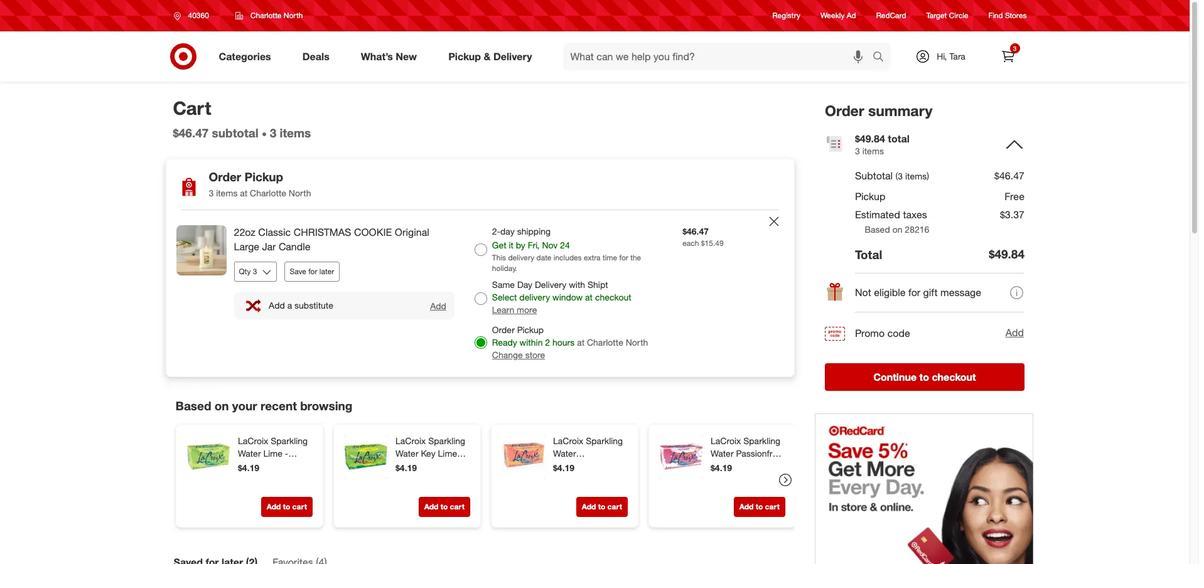 Task type: locate. For each thing, give the bounding box(es) containing it.
1 vertical spatial $49.84
[[989, 247, 1025, 262]]

order up ready
[[492, 325, 515, 336]]

water inside the lacroix sparkling water lime - 8pk/12 fl oz cans
[[238, 449, 261, 459]]

8pk/12 inside the lacroix sparkling water lime - 8pk/12 fl oz cans
[[238, 461, 265, 472]]

items up 22oz
[[216, 188, 238, 199]]

items for $49.84 total
[[863, 146, 884, 156]]

4 $4.19 from the left
[[711, 463, 732, 474]]

based
[[865, 225, 891, 235], [176, 399, 211, 413]]

delivery
[[494, 50, 532, 63], [535, 280, 567, 290]]

water inside lacroix sparkling water pamplemousse (grapefruit) - 8pk/12 fl oz cans
[[553, 449, 576, 459]]

cart left item
[[450, 503, 465, 512]]

2 vertical spatial at
[[577, 337, 585, 348]]

fl inside the lacroix sparkling water lime - 8pk/12 fl oz cans
[[268, 461, 272, 472]]

$3.37
[[1000, 208, 1025, 221]]

charlotte right 'hours'
[[587, 337, 624, 348]]

checkout down shipt
[[595, 292, 632, 303]]

items inside $49.84 total 3 items
[[863, 146, 884, 156]]

8pk/12 down key
[[395, 461, 423, 472]]

- inside "lacroix sparkling water passionfruit - 8pk/12 fl oz cans"
[[711, 461, 714, 472]]

sparkling for pamplemousse
[[586, 436, 623, 447]]

your
[[232, 399, 257, 413]]

1 vertical spatial checkout
[[932, 371, 976, 384]]

to down lacroix sparkling water key lime - 8pk/12 fl oz cans
[[440, 503, 448, 512]]

0 vertical spatial checkout
[[595, 292, 632, 303]]

1 horizontal spatial based
[[865, 225, 891, 235]]

1 vertical spatial $46.47
[[995, 170, 1025, 182]]

lacroix up passionfruit
[[711, 436, 741, 447]]

water left key
[[395, 449, 418, 459]]

2 horizontal spatial at
[[585, 292, 593, 303]]

lime down "recent"
[[263, 449, 282, 459]]

what's new link
[[350, 43, 433, 70]]

for inside 2-day shipping get it by fri, nov 24 this delivery date includes extra time for the holiday.
[[620, 253, 629, 263]]

3 $4.19 from the left
[[553, 463, 574, 474]]

lime
[[263, 449, 282, 459], [438, 449, 457, 459]]

fl down key
[[425, 461, 430, 472]]

delivery right &
[[494, 50, 532, 63]]

pickup down 3 items
[[245, 170, 283, 184]]

sparkling up key
[[428, 436, 465, 447]]

water for lime
[[238, 449, 261, 459]]

1 lacroix from the left
[[238, 436, 268, 447]]

3 items
[[270, 126, 311, 140]]

target redcard save 5% get more every day. in store & online. apply now for a credit or debit redcard. *some restrictions apply. image
[[815, 414, 1034, 565]]

add to cart
[[266, 503, 307, 512], [424, 503, 465, 512], [582, 503, 622, 512], [739, 503, 780, 512]]

add to cart down "lacroix sparkling water passionfruit - 8pk/12 fl oz cans"
[[739, 503, 780, 512]]

oz down (grapefruit)
[[590, 486, 599, 497]]

2 cart from the left
[[450, 503, 465, 512]]

items right subtotal
[[280, 126, 311, 140]]

registry link
[[773, 10, 801, 21]]

add to cart for lacroix sparkling water key lime - 8pk/12 fl oz cans
[[424, 503, 465, 512]]

sparkling inside the lacroix sparkling water lime - 8pk/12 fl oz cans
[[271, 436, 308, 447]]

for inside button
[[309, 267, 318, 276]]

continue to checkout
[[874, 371, 976, 384]]

0 horizontal spatial on
[[215, 399, 229, 413]]

time
[[603, 253, 618, 263]]

search button
[[867, 43, 897, 73]]

continue to checkout button
[[825, 363, 1025, 391]]

8pk/12 inside lacroix sparkling water pamplemousse (grapefruit) - 8pk/12 fl oz cans
[[553, 486, 580, 497]]

lacroix up pamplemousse
[[553, 436, 583, 447]]

cart
[[292, 503, 307, 512], [450, 503, 465, 512], [607, 503, 622, 512], [765, 503, 780, 512]]

4 water from the left
[[711, 449, 734, 459]]

order for order summary
[[825, 102, 864, 119]]

add to cart button for lacroix sparkling water lime - 8pk/12 fl oz cans
[[261, 498, 312, 518]]

sparkling inside lacroix sparkling water key lime - 8pk/12 fl oz cans
[[428, 436, 465, 447]]

add to cart button for lacroix sparkling water key lime - 8pk/12 fl oz cans
[[418, 498, 470, 518]]

to right later.
[[598, 503, 605, 512]]

order summary
[[825, 102, 933, 119]]

at up 22oz
[[240, 188, 248, 199]]

charlotte north
[[251, 11, 303, 20]]

based left your
[[176, 399, 211, 413]]

4 add to cart from the left
[[739, 503, 780, 512]]

0 vertical spatial $46.47
[[173, 126, 209, 140]]

on
[[893, 225, 903, 235], [215, 399, 229, 413]]

2 horizontal spatial items
[[863, 146, 884, 156]]

22oz classic christmas cookie original large jar candle image
[[176, 226, 226, 276]]

$46.47 for $46.47
[[995, 170, 1025, 182]]

$46.47 down cart
[[173, 126, 209, 140]]

at inside the order pickup 3 items at charlotte north
[[240, 188, 248, 199]]

1 horizontal spatial add button
[[1005, 326, 1025, 341]]

to down the lacroix sparkling water lime - 8pk/12 fl oz cans
[[283, 503, 290, 512]]

delivery
[[508, 253, 535, 263], [520, 292, 550, 303]]

order for order pickup ready within 2 hours at charlotte north change store
[[492, 325, 515, 336]]

to
[[920, 371, 929, 384], [283, 503, 290, 512], [440, 503, 448, 512], [598, 503, 605, 512], [756, 503, 763, 512]]

$46.47 for $46.47 subtotal
[[173, 126, 209, 140]]

(grapefruit)
[[553, 474, 597, 484]]

delivery inside same day delivery with shipt select delivery window at checkout learn more
[[535, 280, 567, 290]]

2 horizontal spatial $46.47
[[995, 170, 1025, 182]]

to down "lacroix sparkling water passionfruit - 8pk/12 fl oz cans"
[[756, 503, 763, 512]]

$46.47 inside the $46.47 each $15.49
[[683, 226, 709, 237]]

add to cart button down (grapefruit)
[[576, 498, 628, 518]]

sparkling up passionfruit
[[744, 436, 781, 447]]

oz down "recent"
[[275, 461, 284, 472]]

redcard
[[877, 11, 907, 20]]

order up $49.84 total 3 items
[[825, 102, 864, 119]]

0 vertical spatial on
[[893, 225, 903, 235]]

sparkling up pamplemousse
[[586, 436, 623, 447]]

22oz
[[234, 226, 256, 239]]

at
[[240, 188, 248, 199], [585, 292, 593, 303], [577, 337, 585, 348]]

total
[[855, 247, 882, 262]]

add a substitute
[[269, 300, 333, 311]]

cart down lacroix sparkling water pamplemousse (grapefruit) - 8pk/12 fl oz cans link
[[607, 503, 622, 512]]

1 horizontal spatial $46.47
[[683, 226, 709, 237]]

8pk/12
[[238, 461, 265, 472], [395, 461, 423, 472], [717, 461, 744, 472], [553, 486, 580, 497]]

item saved for later.
[[493, 498, 570, 509]]

lacroix inside lacroix sparkling water key lime - 8pk/12 fl oz cans
[[395, 436, 426, 447]]

0 horizontal spatial checkout
[[595, 292, 632, 303]]

1 water from the left
[[238, 449, 261, 459]]

estimated
[[855, 208, 900, 221]]

lacroix sparkling water pamplemousse (grapefruit) - 8pk/12 fl oz cans image
[[502, 435, 546, 479], [502, 435, 546, 479]]

1 vertical spatial delivery
[[520, 292, 550, 303]]

$49.84 for $49.84 total 3 items
[[855, 132, 885, 145]]

delivery inside pickup & delivery link
[[494, 50, 532, 63]]

find stores link
[[989, 10, 1027, 21]]

$46.47 up each
[[683, 226, 709, 237]]

hours
[[553, 337, 575, 348]]

at right 'hours'
[[577, 337, 585, 348]]

0 horizontal spatial $46.47
[[173, 126, 209, 140]]

water inside "lacroix sparkling water passionfruit - 8pk/12 fl oz cans"
[[711, 449, 734, 459]]

4 add to cart button from the left
[[734, 498, 785, 518]]

cans inside "lacroix sparkling water passionfruit - 8pk/12 fl oz cans"
[[711, 474, 731, 484]]

1 vertical spatial on
[[215, 399, 229, 413]]

lacroix down your
[[238, 436, 268, 447]]

water inside lacroix sparkling water key lime - 8pk/12 fl oz cans
[[395, 449, 418, 459]]

2 add to cart from the left
[[424, 503, 465, 512]]

water left passionfruit
[[711, 449, 734, 459]]

subtotal (3 items)
[[855, 170, 929, 182]]

charlotte up categories link
[[251, 11, 282, 20]]

fl down based on your recent browsing
[[268, 461, 272, 472]]

2 vertical spatial $46.47
[[683, 226, 709, 237]]

sparkling inside lacroix sparkling water pamplemousse (grapefruit) - 8pk/12 fl oz cans
[[586, 436, 623, 447]]

1 vertical spatial based
[[176, 399, 211, 413]]

2 sparkling from the left
[[428, 436, 465, 447]]

gift
[[923, 287, 938, 299]]

8pk/12 up later.
[[553, 486, 580, 497]]

4 sparkling from the left
[[744, 436, 781, 447]]

based for based on 28216
[[865, 225, 891, 235]]

0 horizontal spatial order
[[209, 170, 241, 184]]

pickup & delivery
[[449, 50, 532, 63]]

classic
[[258, 226, 291, 239]]

sparkling
[[271, 436, 308, 447], [428, 436, 465, 447], [586, 436, 623, 447], [744, 436, 781, 447]]

1 lime from the left
[[263, 449, 282, 459]]

passionfruit
[[736, 449, 782, 459]]

delivery for &
[[494, 50, 532, 63]]

cart for lacroix sparkling water pamplemousse (grapefruit) - 8pk/12 fl oz cans
[[607, 503, 622, 512]]

0 horizontal spatial based
[[176, 399, 211, 413]]

What can we help you find? suggestions appear below search field
[[563, 43, 876, 70]]

3 lacroix from the left
[[553, 436, 583, 447]]

0 vertical spatial items
[[280, 126, 311, 140]]

- inside lacroix sparkling water pamplemousse (grapefruit) - 8pk/12 fl oz cans
[[600, 474, 603, 484]]

subtotal
[[855, 170, 893, 182]]

add to cart down (grapefruit)
[[582, 503, 622, 512]]

add
[[269, 300, 285, 311], [430, 301, 446, 311], [1006, 327, 1024, 339], [266, 503, 281, 512], [424, 503, 438, 512], [582, 503, 596, 512], [739, 503, 754, 512]]

water down your
[[238, 449, 261, 459]]

oz down passionfruit
[[753, 461, 763, 472]]

None radio
[[475, 244, 487, 256], [475, 293, 487, 305], [475, 244, 487, 256], [475, 293, 487, 305]]

charlotte up classic
[[250, 188, 286, 199]]

2-
[[492, 226, 501, 237]]

add to cart button for lacroix sparkling water pamplemousse (grapefruit) - 8pk/12 fl oz cans
[[576, 498, 628, 518]]

pickup up within
[[517, 325, 544, 336]]

weekly ad
[[821, 11, 857, 20]]

lacroix inside lacroix sparkling water pamplemousse (grapefruit) - 8pk/12 fl oz cans
[[553, 436, 583, 447]]

to for lacroix sparkling water passionfruit - 8pk/12 fl oz cans
[[756, 503, 763, 512]]

checkout right continue
[[932, 371, 976, 384]]

store
[[526, 350, 545, 361]]

0 horizontal spatial $49.84
[[855, 132, 885, 145]]

0 horizontal spatial delivery
[[494, 50, 532, 63]]

sparkling down "recent"
[[271, 436, 308, 447]]

order
[[825, 102, 864, 119], [209, 170, 241, 184], [492, 325, 515, 336]]

date
[[537, 253, 552, 263]]

$49.84 down $3.37
[[989, 247, 1025, 262]]

cart down "lacroix sparkling water passionfruit - 8pk/12 fl oz cans"
[[765, 503, 780, 512]]

22oz classic christmas cookie original large jar candle
[[234, 226, 430, 253]]

lacroix sparkling water key lime - 8pk/12 fl oz cans image
[[344, 435, 388, 479], [344, 435, 388, 479]]

same day delivery with shipt select delivery window at checkout learn more
[[492, 280, 632, 315]]

1 vertical spatial north
[[289, 188, 311, 199]]

add to cart button
[[261, 498, 312, 518], [418, 498, 470, 518], [576, 498, 628, 518], [734, 498, 785, 518]]

3 add to cart button from the left
[[576, 498, 628, 518]]

on down estimated taxes
[[893, 225, 903, 235]]

find
[[989, 11, 1004, 20]]

select
[[492, 292, 517, 303]]

add to cart button down the lacroix sparkling water lime - 8pk/12 fl oz cans
[[261, 498, 312, 518]]

0 vertical spatial charlotte
[[251, 11, 282, 20]]

3 add to cart from the left
[[582, 503, 622, 512]]

water
[[238, 449, 261, 459], [395, 449, 418, 459], [553, 449, 576, 459], [711, 449, 734, 459]]

deals link
[[292, 43, 345, 70]]

1 horizontal spatial $49.84
[[989, 247, 1025, 262]]

oz inside lacroix sparkling water key lime - 8pk/12 fl oz cans
[[432, 461, 441, 472]]

target circle link
[[927, 10, 969, 21]]

$46.47 subtotal
[[173, 126, 259, 140]]

fl
[[268, 461, 272, 472], [425, 461, 430, 472], [746, 461, 751, 472], [583, 486, 587, 497]]

1 horizontal spatial lime
[[438, 449, 457, 459]]

for left 'the'
[[620, 253, 629, 263]]

to for lacroix sparkling water key lime - 8pk/12 fl oz cans
[[440, 503, 448, 512]]

$49.84 inside $49.84 total 3 items
[[855, 132, 885, 145]]

2 lime from the left
[[438, 449, 457, 459]]

2 water from the left
[[395, 449, 418, 459]]

north inside dropdown button
[[284, 11, 303, 20]]

cans inside lacroix sparkling water key lime - 8pk/12 fl oz cans
[[444, 461, 464, 472]]

3 cart from the left
[[607, 503, 622, 512]]

lacroix inside "lacroix sparkling water passionfruit - 8pk/12 fl oz cans"
[[711, 436, 741, 447]]

1 horizontal spatial at
[[577, 337, 585, 348]]

2 vertical spatial order
[[492, 325, 515, 336]]

3 sparkling from the left
[[586, 436, 623, 447]]

0 horizontal spatial items
[[216, 188, 238, 199]]

2 $4.19 from the left
[[395, 463, 417, 474]]

0 vertical spatial delivery
[[494, 50, 532, 63]]

add to cart for lacroix sparkling water lime - 8pk/12 fl oz cans
[[266, 503, 307, 512]]

1 vertical spatial delivery
[[535, 280, 567, 290]]

0 vertical spatial $49.84
[[855, 132, 885, 145]]

oz down key
[[432, 461, 441, 472]]

3 water from the left
[[553, 449, 576, 459]]

order inside the order pickup 3 items at charlotte north
[[209, 170, 241, 184]]

1 vertical spatial at
[[585, 292, 593, 303]]

lacroix sparkling water pamplemousse (grapefruit) - 8pk/12 fl oz cans
[[553, 436, 623, 497]]

1 cart from the left
[[292, 503, 307, 512]]

3
[[1014, 45, 1017, 52], [270, 126, 277, 140], [855, 146, 860, 156], [209, 188, 214, 199]]

1 $4.19 from the left
[[238, 463, 259, 474]]

to right continue
[[920, 371, 929, 384]]

add to cart down lacroix sparkling water key lime - 8pk/12 fl oz cans
[[424, 503, 465, 512]]

3 up 22oz classic christmas cookie original large jar candle image
[[209, 188, 214, 199]]

1 horizontal spatial checkout
[[932, 371, 976, 384]]

3 up the subtotal
[[855, 146, 860, 156]]

delivery down 'by'
[[508, 253, 535, 263]]

items up the subtotal
[[863, 146, 884, 156]]

1 horizontal spatial order
[[492, 325, 515, 336]]

3 inside $49.84 total 3 items
[[855, 146, 860, 156]]

delivery up the window
[[535, 280, 567, 290]]

2 lacroix from the left
[[395, 436, 426, 447]]

2 horizontal spatial order
[[825, 102, 864, 119]]

weekly ad link
[[821, 10, 857, 21]]

delivery up more
[[520, 292, 550, 303]]

2 vertical spatial north
[[626, 337, 648, 348]]

lacroix inside the lacroix sparkling water lime - 8pk/12 fl oz cans
[[238, 436, 268, 447]]

code
[[888, 327, 910, 340]]

0 vertical spatial north
[[284, 11, 303, 20]]

$4.19 for key
[[395, 463, 417, 474]]

on left your
[[215, 399, 229, 413]]

items inside the order pickup 3 items at charlotte north
[[216, 188, 238, 199]]

based down estimated
[[865, 225, 891, 235]]

at down shipt
[[585, 292, 593, 303]]

4 cart from the left
[[765, 503, 780, 512]]

lime right key
[[438, 449, 457, 459]]

key
[[421, 449, 435, 459]]

water for passionfruit
[[711, 449, 734, 459]]

north inside order pickup ready within 2 hours at charlotte north change store
[[626, 337, 648, 348]]

save for later
[[290, 267, 334, 276]]

north inside the order pickup 3 items at charlotte north
[[289, 188, 311, 199]]

1 vertical spatial order
[[209, 170, 241, 184]]

0 vertical spatial based
[[865, 225, 891, 235]]

lime inside the lacroix sparkling water lime - 8pk/12 fl oz cans
[[263, 449, 282, 459]]

to for lacroix sparkling water lime - 8pk/12 fl oz cans
[[283, 503, 290, 512]]

continue
[[874, 371, 917, 384]]

order down $46.47 subtotal
[[209, 170, 241, 184]]

2 vertical spatial items
[[216, 188, 238, 199]]

order inside order pickup ready within 2 hours at charlotte north change store
[[492, 325, 515, 336]]

charlotte inside the order pickup 3 items at charlotte north
[[250, 188, 286, 199]]

4 lacroix from the left
[[711, 436, 741, 447]]

categories link
[[208, 43, 287, 70]]

lacroix up key
[[395, 436, 426, 447]]

0 horizontal spatial lime
[[263, 449, 282, 459]]

1 horizontal spatial on
[[893, 225, 903, 235]]

pickup left &
[[449, 50, 481, 63]]

for left later.
[[538, 498, 549, 509]]

lacroix sparkling water passionfruit - 8pk/12 fl oz cans image
[[659, 435, 703, 479], [659, 435, 703, 479]]

for left later
[[309, 267, 318, 276]]

0 vertical spatial add button
[[430, 300, 447, 312]]

water up pamplemousse
[[553, 449, 576, 459]]

0 horizontal spatial at
[[240, 188, 248, 199]]

$46.47 up free
[[995, 170, 1025, 182]]

0 vertical spatial order
[[825, 102, 864, 119]]

add to cart button down lacroix sparkling water key lime - 8pk/12 fl oz cans
[[418, 498, 470, 518]]

fl down passionfruit
[[746, 461, 751, 472]]

1 add to cart from the left
[[266, 503, 307, 512]]

(3
[[896, 171, 903, 182]]

8pk/12 down your
[[238, 461, 265, 472]]

1 vertical spatial items
[[863, 146, 884, 156]]

1 horizontal spatial delivery
[[535, 280, 567, 290]]

fl down (grapefruit)
[[583, 486, 587, 497]]

$4.19 for pamplemousse
[[553, 463, 574, 474]]

charlotte inside order pickup ready within 2 hours at charlotte north change store
[[587, 337, 624, 348]]

40360 button
[[166, 4, 222, 27]]

1 sparkling from the left
[[271, 436, 308, 447]]

1 vertical spatial charlotte
[[250, 188, 286, 199]]

cart for lacroix sparkling water key lime - 8pk/12 fl oz cans
[[450, 503, 465, 512]]

$49.84 left total
[[855, 132, 885, 145]]

add to cart button down "lacroix sparkling water passionfruit - 8pk/12 fl oz cans"
[[734, 498, 785, 518]]

oz inside the lacroix sparkling water lime - 8pk/12 fl oz cans
[[275, 461, 284, 472]]

items)
[[905, 171, 929, 182]]

checkout inside button
[[932, 371, 976, 384]]

delivery for day
[[535, 280, 567, 290]]

0 vertical spatial delivery
[[508, 253, 535, 263]]

cart down lacroix sparkling water lime - 8pk/12 fl oz cans link
[[292, 503, 307, 512]]

add to cart down the lacroix sparkling water lime - 8pk/12 fl oz cans
[[266, 503, 307, 512]]

2 vertical spatial charlotte
[[587, 337, 624, 348]]

1 horizontal spatial items
[[280, 126, 311, 140]]

lacroix sparkling water lime - 8pk/12 fl oz cans image
[[186, 435, 230, 479], [186, 435, 230, 479]]

2-day shipping get it by fri, nov 24 this delivery date includes extra time for the holiday.
[[492, 226, 641, 273]]

0 vertical spatial at
[[240, 188, 248, 199]]

sparkling inside "lacroix sparkling water passionfruit - 8pk/12 fl oz cans"
[[744, 436, 781, 447]]

extra
[[584, 253, 601, 263]]

fl inside "lacroix sparkling water passionfruit - 8pk/12 fl oz cans"
[[746, 461, 751, 472]]

8pk/12 down passionfruit
[[717, 461, 744, 472]]

later.
[[551, 498, 570, 509]]

checkout inside same day delivery with shipt select delivery window at checkout learn more
[[595, 292, 632, 303]]

cans inside lacroix sparkling water pamplemousse (grapefruit) - 8pk/12 fl oz cans
[[601, 486, 622, 497]]

1 add to cart button from the left
[[261, 498, 312, 518]]

2 add to cart button from the left
[[418, 498, 470, 518]]

cart item ready to fulfill group
[[166, 211, 794, 377]]



Task type: vqa. For each thing, say whether or not it's contained in the screenshot.
online in $5.99 When purchased online Spend $50 save $10, Spend $100 save $25 on select toys
no



Task type: describe. For each thing, give the bounding box(es) containing it.
same
[[492, 280, 515, 290]]

deals
[[303, 50, 330, 63]]

with
[[569, 280, 585, 290]]

holiday.
[[492, 264, 517, 273]]

lacroix for lacroix sparkling water pamplemousse (grapefruit) - 8pk/12 fl oz cans
[[553, 436, 583, 447]]

each
[[683, 239, 699, 248]]

window
[[553, 292, 583, 303]]

saved
[[513, 498, 536, 509]]

$4.19 for lime
[[238, 463, 259, 474]]

search
[[867, 51, 897, 64]]

within
[[520, 337, 543, 348]]

save for later button
[[284, 262, 340, 282]]

ad
[[847, 11, 857, 20]]

lime inside lacroix sparkling water key lime - 8pk/12 fl oz cans
[[438, 449, 457, 459]]

2
[[545, 337, 550, 348]]

22oz classic christmas cookie original large jar candle link
[[234, 226, 455, 254]]

0 horizontal spatial add button
[[430, 300, 447, 312]]

pickup up estimated
[[855, 190, 886, 203]]

at inside same day delivery with shipt select delivery window at checkout learn more
[[585, 292, 593, 303]]

oz inside lacroix sparkling water pamplemousse (grapefruit) - 8pk/12 fl oz cans
[[590, 486, 599, 497]]

not eligible for gift message
[[855, 287, 981, 299]]

lacroix sparkling water passionfruit - 8pk/12 fl oz cans link
[[711, 435, 783, 484]]

this
[[492, 253, 506, 263]]

large
[[234, 241, 260, 253]]

lacroix sparkling water key lime - 8pk/12 fl oz cans
[[395, 436, 465, 472]]

shipping
[[517, 226, 551, 237]]

hi, tara
[[937, 51, 966, 62]]

to for lacroix sparkling water pamplemousse (grapefruit) - 8pk/12 fl oz cans
[[598, 503, 605, 512]]

total
[[888, 132, 910, 145]]

recent
[[261, 399, 297, 413]]

what's
[[361, 50, 393, 63]]

ready
[[492, 337, 517, 348]]

3 down "stores" in the right of the page
[[1014, 45, 1017, 52]]

more
[[517, 305, 537, 315]]

- inside the lacroix sparkling water lime - 8pk/12 fl oz cans
[[285, 449, 288, 459]]

fl inside lacroix sparkling water pamplemousse (grapefruit) - 8pk/12 fl oz cans
[[583, 486, 587, 497]]

browsing
[[300, 399, 353, 413]]

$46.47 for $46.47 each $15.49
[[683, 226, 709, 237]]

on for 28216
[[893, 225, 903, 235]]

categories
[[219, 50, 271, 63]]

delivery inside 2-day shipping get it by fri, nov 24 this delivery date includes extra time for the holiday.
[[508, 253, 535, 263]]

includes
[[554, 253, 582, 263]]

fl inside lacroix sparkling water key lime - 8pk/12 fl oz cans
[[425, 461, 430, 472]]

40360
[[188, 11, 209, 20]]

target
[[927, 11, 947, 20]]

28216
[[905, 225, 930, 235]]

substitute
[[295, 300, 333, 311]]

sparkling for passionfruit
[[744, 436, 781, 447]]

cookie
[[354, 226, 392, 239]]

charlotte north button
[[227, 4, 311, 27]]

for left gift
[[909, 287, 921, 299]]

order for order pickup 3 items at charlotte north
[[209, 170, 241, 184]]

circle
[[950, 11, 969, 20]]

pickup & delivery link
[[438, 43, 548, 70]]

charlotte inside dropdown button
[[251, 11, 282, 20]]

nov
[[542, 240, 558, 251]]

based on 28216
[[865, 225, 930, 235]]

tara
[[950, 51, 966, 62]]

learn
[[492, 305, 515, 315]]

items for order pickup
[[216, 188, 238, 199]]

estimated taxes
[[855, 208, 927, 221]]

add to cart for lacroix sparkling water passionfruit - 8pk/12 fl oz cans
[[739, 503, 780, 512]]

shipt
[[588, 280, 608, 290]]

jar
[[262, 241, 276, 253]]

pamplemousse
[[553, 461, 614, 472]]

lacroix sparkling water pamplemousse (grapefruit) - 8pk/12 fl oz cans link
[[553, 435, 625, 497]]

learn more button
[[492, 304, 537, 317]]

3 right subtotal
[[270, 126, 277, 140]]

a
[[287, 300, 292, 311]]

weekly
[[821, 11, 845, 20]]

8pk/12 inside lacroix sparkling water key lime - 8pk/12 fl oz cans
[[395, 461, 423, 472]]

promo
[[855, 327, 885, 340]]

lacroix sparkling water lime - 8pk/12 fl oz cans
[[238, 436, 308, 472]]

1 vertical spatial add button
[[1005, 326, 1025, 341]]

change
[[492, 350, 523, 361]]

stores
[[1006, 11, 1027, 20]]

3 link
[[995, 43, 1022, 70]]

pickup inside order pickup ready within 2 hours at charlotte north change store
[[517, 325, 544, 336]]

lacroix sparkling water passionfruit - 8pk/12 fl oz cans
[[711, 436, 782, 484]]

water for key
[[395, 449, 418, 459]]

cart for lacroix sparkling water lime - 8pk/12 fl oz cans
[[292, 503, 307, 512]]

sparkling for lime
[[271, 436, 308, 447]]

later
[[320, 267, 334, 276]]

registry
[[773, 11, 801, 20]]

water for pamplemousse
[[553, 449, 576, 459]]

$15.49
[[701, 239, 724, 248]]

fri,
[[528, 240, 540, 251]]

lacroix for lacroix sparkling water passionfruit - 8pk/12 fl oz cans
[[711, 436, 741, 447]]

Store pickup radio
[[475, 337, 487, 349]]

add to cart for lacroix sparkling water pamplemousse (grapefruit) - 8pk/12 fl oz cans
[[582, 503, 622, 512]]

3 inside the order pickup 3 items at charlotte north
[[209, 188, 214, 199]]

subtotal
[[212, 126, 259, 140]]

based for based on your recent browsing
[[176, 399, 211, 413]]

new
[[396, 50, 417, 63]]

eligible
[[874, 287, 906, 299]]

change store button
[[492, 349, 545, 362]]

not
[[855, 287, 871, 299]]

lacroix sparkling water lime - 8pk/12 fl oz cans link
[[238, 435, 310, 472]]

order pickup ready within 2 hours at charlotte north change store
[[492, 325, 648, 361]]

order pickup 3 items at charlotte north
[[209, 170, 311, 199]]

pickup inside the order pickup 3 items at charlotte north
[[245, 170, 283, 184]]

cart for lacroix sparkling water passionfruit - 8pk/12 fl oz cans
[[765, 503, 780, 512]]

lacroix for lacroix sparkling water key lime - 8pk/12 fl oz cans
[[395, 436, 426, 447]]

at inside order pickup ready within 2 hours at charlotte north change store
[[577, 337, 585, 348]]

- inside lacroix sparkling water key lime - 8pk/12 fl oz cans
[[459, 449, 463, 459]]

8pk/12 inside "lacroix sparkling water passionfruit - 8pk/12 fl oz cans"
[[717, 461, 744, 472]]

24
[[560, 240, 570, 251]]

redcard link
[[877, 10, 907, 21]]

$49.84 for $49.84
[[989, 247, 1025, 262]]

hi,
[[937, 51, 947, 62]]

$46.47 each $15.49
[[683, 226, 724, 248]]

it
[[509, 240, 514, 251]]

lacroix sparkling water key lime - 8pk/12 fl oz cans link
[[395, 435, 468, 472]]

$4.19 for passionfruit
[[711, 463, 732, 474]]

oz inside "lacroix sparkling water passionfruit - 8pk/12 fl oz cans"
[[753, 461, 763, 472]]

find stores
[[989, 11, 1027, 20]]

sparkling for key
[[428, 436, 465, 447]]

delivery inside same day delivery with shipt select delivery window at checkout learn more
[[520, 292, 550, 303]]

save
[[290, 267, 306, 276]]

lacroix for lacroix sparkling water lime - 8pk/12 fl oz cans
[[238, 436, 268, 447]]

cans inside the lacroix sparkling water lime - 8pk/12 fl oz cans
[[286, 461, 306, 472]]

based on your recent browsing
[[176, 399, 353, 413]]

item
[[493, 498, 510, 509]]

&
[[484, 50, 491, 63]]

message
[[941, 287, 981, 299]]

on for your
[[215, 399, 229, 413]]

add to cart button for lacroix sparkling water passionfruit - 8pk/12 fl oz cans
[[734, 498, 785, 518]]



